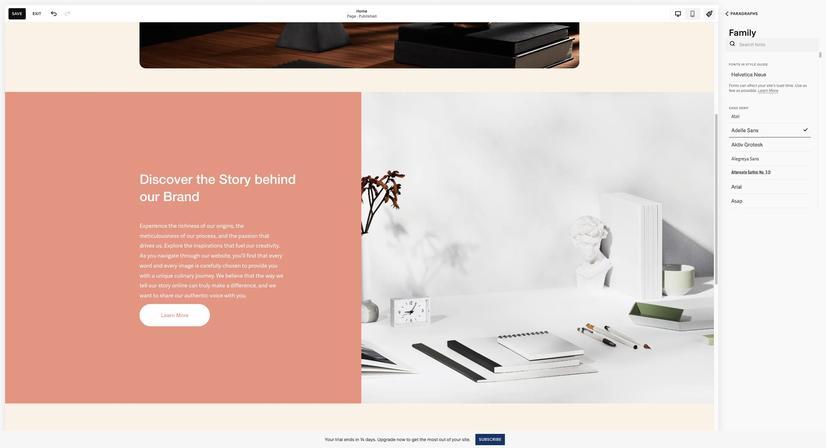 Task type: locate. For each thing, give the bounding box(es) containing it.
in left style
[[742, 63, 745, 66]]

home
[[357, 9, 367, 13]]

exit button
[[29, 8, 45, 19]]

affect
[[747, 83, 757, 88]]

subscribe
[[479, 438, 501, 442]]

2 fonts from the top
[[729, 83, 739, 88]]

can
[[740, 83, 747, 88]]

most
[[428, 437, 438, 443]]

save
[[12, 11, 22, 16]]

1 horizontal spatial as
[[803, 83, 807, 88]]

row group
[[722, 52, 818, 449]]

fonts up few
[[729, 83, 739, 88]]

fonts left style
[[729, 63, 741, 66]]

1 horizontal spatial in
[[742, 63, 745, 66]]

of
[[447, 437, 451, 443]]

guide
[[757, 63, 768, 66]]

your
[[325, 437, 334, 443]]

learn more
[[758, 88, 779, 93]]

few
[[729, 88, 736, 93]]

1 horizontal spatial your
[[758, 83, 766, 88]]

out
[[439, 437, 446, 443]]

row group containing fonts can affect your site's load time. use as few as possible.
[[722, 52, 818, 449]]

1 fonts from the top
[[729, 63, 741, 66]]

1 vertical spatial as
[[737, 88, 741, 93]]

0 horizontal spatial in
[[355, 437, 359, 443]]

ends
[[344, 437, 354, 443]]

abel image
[[724, 111, 807, 123]]

your up 'learn'
[[758, 83, 766, 88]]

to
[[407, 437, 411, 443]]

0 horizontal spatial as
[[737, 88, 741, 93]]

fonts for fonts in style guide
[[729, 63, 741, 66]]

published
[[359, 14, 377, 18]]

arial image
[[724, 182, 807, 193]]

as right use
[[803, 83, 807, 88]]

days.
[[366, 437, 376, 443]]

your inside fonts can affect your site's load time. use as few as possible.
[[758, 83, 766, 88]]

0 vertical spatial in
[[742, 63, 745, 66]]

sans
[[729, 107, 739, 110]]

trial
[[335, 437, 343, 443]]

as
[[803, 83, 807, 88], [737, 88, 741, 93]]

family
[[729, 27, 757, 38]]

tab list
[[671, 9, 700, 19]]

0 vertical spatial as
[[803, 83, 807, 88]]

fonts can affect your site's load time. use as few as possible.
[[729, 83, 807, 93]]

the
[[420, 437, 426, 443]]

0 vertical spatial fonts
[[729, 63, 741, 66]]

0 vertical spatial your
[[758, 83, 766, 88]]

as right few
[[737, 88, 741, 93]]

page
[[347, 14, 356, 18]]

your right of
[[452, 437, 461, 443]]

your
[[758, 83, 766, 88], [452, 437, 461, 443]]

possible.
[[741, 88, 758, 93]]

in left 14
[[355, 437, 359, 443]]

fonts
[[729, 63, 741, 66], [729, 83, 739, 88]]

in
[[742, 63, 745, 66], [355, 437, 359, 443]]

0 horizontal spatial your
[[452, 437, 461, 443]]

1 vertical spatial fonts
[[729, 83, 739, 88]]

fonts inside fonts can affect your site's load time. use as few as possible.
[[729, 83, 739, 88]]



Task type: describe. For each thing, give the bounding box(es) containing it.
·
[[357, 14, 358, 18]]

1 vertical spatial your
[[452, 437, 461, 443]]

asap image
[[724, 196, 807, 207]]

more
[[769, 88, 779, 93]]

upgrade
[[377, 437, 396, 443]]

now
[[397, 437, 406, 443]]

sans serif
[[729, 107, 749, 110]]

alegreya sans image
[[724, 154, 807, 165]]

alternate gothic no. 3 d image
[[724, 168, 807, 179]]

helvetica neue image
[[724, 69, 807, 80]]

style
[[746, 63, 757, 66]]

Search fonts text field
[[740, 38, 816, 52]]

time.
[[786, 83, 794, 88]]

serif
[[740, 107, 749, 110]]

in inside row group
[[742, 63, 745, 66]]

aktiv grotesk image
[[724, 140, 807, 151]]

paragraphs
[[731, 11, 758, 16]]

load
[[777, 83, 785, 88]]

site's
[[767, 83, 776, 88]]

subscribe button
[[476, 435, 505, 446]]

14
[[360, 437, 364, 443]]

fonts for fonts can affect your site's load time. use as few as possible.
[[729, 83, 739, 88]]

learn more link
[[758, 88, 779, 93]]

fonts in style guide
[[729, 63, 768, 66]]

use
[[795, 83, 802, 88]]

learn
[[758, 88, 768, 93]]

adelle sans image
[[724, 125, 807, 137]]

exit
[[33, 11, 41, 16]]

site.
[[462, 437, 471, 443]]

save button
[[8, 8, 26, 19]]

home page · published
[[347, 9, 377, 18]]

1 vertical spatial in
[[355, 437, 359, 443]]

paragraphs button
[[719, 7, 765, 21]]

get
[[412, 437, 419, 443]]

your trial ends in 14 days. upgrade now to get the most out of your site.
[[325, 437, 471, 443]]



Task type: vqa. For each thing, say whether or not it's contained in the screenshot.
the 'Save'
yes



